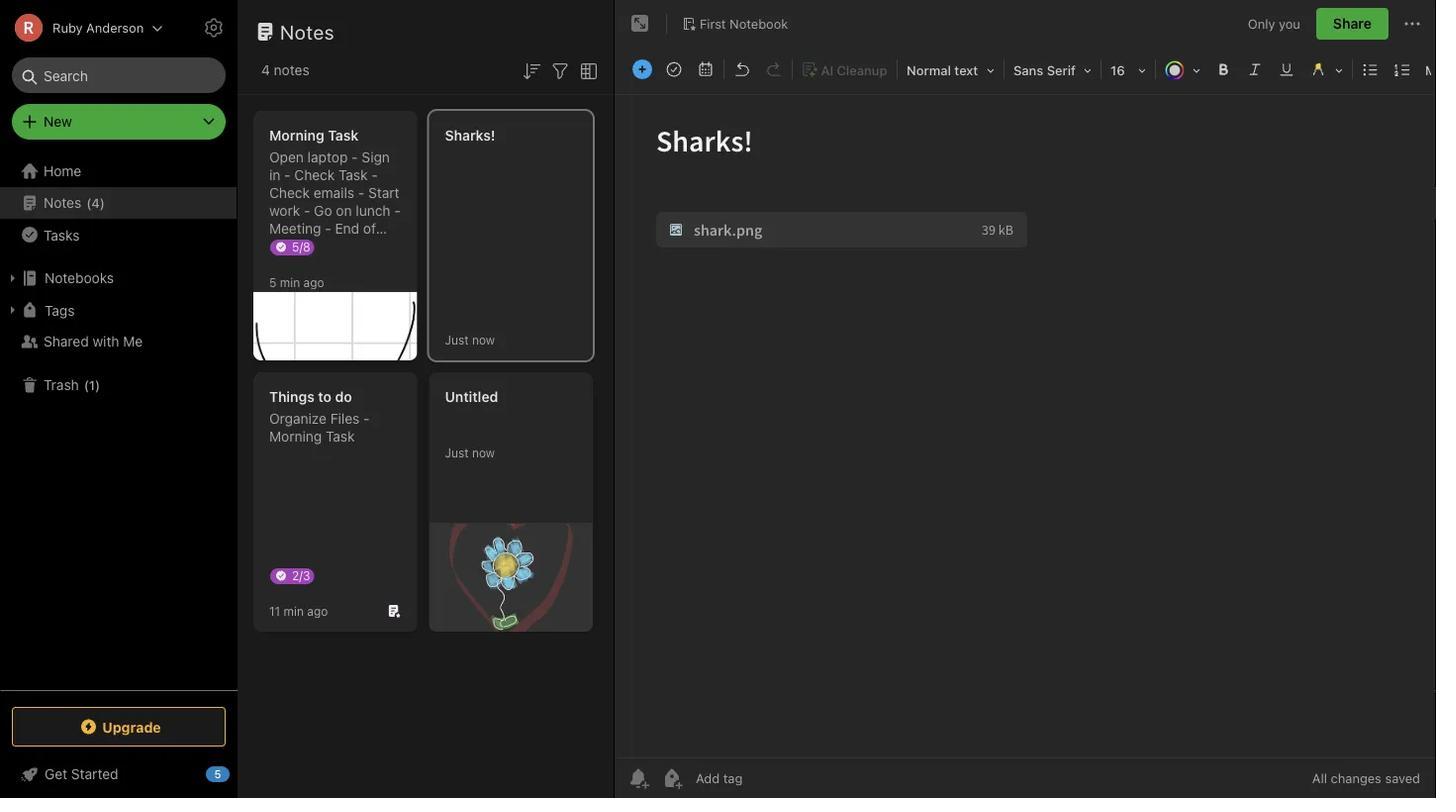 Task type: vqa. For each thing, say whether or not it's contained in the screenshot.
the Ruby Anderson
yes



Task type: describe. For each thing, give the bounding box(es) containing it.
just for things to do organize files - morning task
[[445, 446, 469, 459]]

1 vertical spatial task
[[339, 167, 368, 183]]

1 vertical spatial thumbnail image
[[429, 524, 593, 632]]

expand note image
[[629, 12, 652, 36]]

) for trash
[[95, 377, 100, 392]]

started
[[71, 766, 118, 782]]

Search text field
[[26, 57, 212, 93]]

upgrade button
[[12, 707, 226, 747]]

ago for 11 min ago
[[307, 604, 328, 618]]

2/3
[[292, 568, 310, 582]]

notes for notes ( 4 )
[[44, 195, 81, 211]]

notes ( 4 )
[[44, 195, 105, 211]]

Insert field
[[628, 55, 657, 83]]

ruby
[[52, 20, 83, 35]]

0 horizontal spatial thumbnail image
[[253, 292, 417, 360]]

all changes saved
[[1313, 771, 1421, 786]]

now for open laptop - sign in - check task - check emails - start work - go on lunch - meeting - end of day
[[472, 333, 495, 347]]

5/8
[[292, 240, 311, 253]]

you
[[1279, 16, 1301, 31]]

bulleted list image
[[1357, 55, 1385, 83]]

Font family field
[[1007, 55, 1099, 84]]

more actions image
[[1401, 12, 1425, 36]]

settings image
[[202, 16, 226, 40]]

just for morning task open laptop - sign in - check task - check emails - start work - go on lunch - meeting - end of day
[[445, 333, 469, 347]]

tags
[[45, 302, 75, 318]]

first notebook button
[[675, 10, 795, 38]]

first notebook
[[700, 16, 788, 31]]

all
[[1313, 771, 1328, 786]]

tree containing home
[[0, 155, 238, 689]]

note window element
[[615, 0, 1437, 798]]

normal text
[[907, 63, 979, 78]]

italic image
[[1242, 55, 1269, 83]]

open
[[269, 149, 304, 165]]

tags button
[[0, 294, 237, 326]]

11
[[269, 604, 280, 618]]

meeting
[[269, 220, 321, 237]]

to
[[318, 389, 332, 405]]

just now for open laptop - sign in - check task - check emails - start work - go on lunch - meeting - end of day
[[445, 333, 495, 347]]

underline image
[[1273, 55, 1301, 83]]

files
[[330, 410, 360, 427]]

changes
[[1331, 771, 1382, 786]]

undo image
[[729, 55, 756, 83]]

bold image
[[1210, 55, 1238, 83]]

calendar event image
[[692, 55, 720, 83]]

11 min ago
[[269, 604, 328, 618]]

serif
[[1047, 63, 1076, 78]]

notebook
[[730, 16, 788, 31]]

1 vertical spatial check
[[269, 185, 310, 201]]

min for 5
[[280, 275, 300, 289]]

me
[[123, 333, 143, 350]]

laptop
[[308, 149, 348, 165]]

- inside things to do organize files - morning task
[[363, 410, 370, 427]]

Account field
[[0, 8, 164, 48]]

untitled
[[445, 389, 498, 405]]

- down start
[[394, 202, 401, 219]]

things to do organize files - morning task
[[269, 389, 370, 445]]

morning inside morning task open laptop - sign in - check task - check emails - start work - go on lunch - meeting - end of day
[[269, 127, 324, 144]]

shared
[[44, 333, 89, 350]]

add a reminder image
[[627, 766, 651, 790]]

tasks
[[44, 226, 80, 243]]

notes
[[274, 62, 310, 78]]

Add tag field
[[694, 770, 843, 787]]

only you
[[1248, 16, 1301, 31]]

text
[[955, 63, 979, 78]]

Font color field
[[1158, 55, 1208, 84]]

end
[[335, 220, 360, 237]]

- up lunch
[[358, 185, 365, 201]]

notes for notes
[[280, 20, 335, 43]]

anderson
[[86, 20, 144, 35]]

click to collapse image
[[230, 761, 245, 785]]

Highlight field
[[1303, 55, 1351, 84]]

View options field
[[572, 57, 601, 83]]



Task type: locate. For each thing, give the bounding box(es) containing it.
) inside trash ( 1 )
[[95, 377, 100, 392]]

0 vertical spatial now
[[472, 333, 495, 347]]

notes down home
[[44, 195, 81, 211]]

1 horizontal spatial notes
[[280, 20, 335, 43]]

now up untitled
[[472, 333, 495, 347]]

0 vertical spatial 5
[[269, 275, 277, 289]]

check up work
[[269, 185, 310, 201]]

sharks!
[[445, 127, 496, 144]]

emails
[[314, 185, 355, 201]]

add tag image
[[660, 766, 684, 790]]

sans
[[1014, 63, 1044, 78]]

just
[[445, 333, 469, 347], [445, 446, 469, 459]]

- down the go
[[325, 220, 331, 237]]

saved
[[1386, 771, 1421, 786]]

- left sign
[[352, 149, 358, 165]]

Font size field
[[1104, 55, 1153, 84]]

-
[[352, 149, 358, 165], [284, 167, 291, 183], [372, 167, 378, 183], [358, 185, 365, 201], [304, 202, 310, 219], [394, 202, 401, 219], [325, 220, 331, 237], [363, 410, 370, 427]]

task up laptop
[[328, 127, 359, 144]]

organize
[[269, 410, 327, 427]]

now down untitled
[[472, 446, 495, 459]]

do
[[335, 389, 352, 405]]

)
[[100, 195, 105, 210], [95, 377, 100, 392]]

just up untitled
[[445, 333, 469, 347]]

normal
[[907, 63, 951, 78]]

0 vertical spatial )
[[100, 195, 105, 210]]

2 just now from the top
[[445, 446, 495, 459]]

1 vertical spatial notes
[[44, 195, 81, 211]]

5 inside help and learning task checklist field
[[214, 768, 221, 781]]

) inside notes ( 4 )
[[100, 195, 105, 210]]

Add filters field
[[549, 57, 572, 83]]

2 morning from the top
[[269, 428, 322, 445]]

check
[[294, 167, 335, 183], [269, 185, 310, 201]]

1 horizontal spatial thumbnail image
[[429, 524, 593, 632]]

1 vertical spatial just now
[[445, 446, 495, 459]]

share button
[[1317, 8, 1389, 40]]

- down sign
[[372, 167, 378, 183]]

just now up untitled
[[445, 333, 495, 347]]

start
[[368, 185, 400, 201]]

) for notes
[[100, 195, 105, 210]]

min down day
[[280, 275, 300, 289]]

1 vertical spatial )
[[95, 377, 100, 392]]

1
[[89, 377, 95, 392]]

1 horizontal spatial 5
[[269, 275, 277, 289]]

( for trash
[[84, 377, 89, 392]]

task inside things to do organize files - morning task
[[326, 428, 355, 445]]

Heading level field
[[900, 55, 1002, 84]]

of
[[363, 220, 376, 237]]

More field
[[1419, 55, 1437, 83]]

Help and Learning task checklist field
[[0, 758, 238, 790]]

with
[[93, 333, 119, 350]]

morning task open laptop - sign in - check task - check emails - start work - go on lunch - meeting - end of day
[[269, 127, 401, 254]]

0 horizontal spatial 4
[[91, 195, 100, 210]]

5 for 5 min ago
[[269, 275, 277, 289]]

sign
[[362, 149, 390, 165]]

morning inside things to do organize files - morning task
[[269, 428, 322, 445]]

in
[[269, 167, 281, 183]]

morning up open
[[269, 127, 324, 144]]

tree
[[0, 155, 238, 689]]

0 vertical spatial just
[[445, 333, 469, 347]]

task down files
[[326, 428, 355, 445]]

ago down 5/8
[[304, 275, 324, 289]]

on
[[336, 202, 352, 219]]

notes
[[280, 20, 335, 43], [44, 195, 81, 211]]

ago
[[304, 275, 324, 289], [307, 604, 328, 618]]

1 vertical spatial min
[[284, 604, 304, 618]]

home link
[[0, 155, 238, 187]]

only
[[1248, 16, 1276, 31]]

home
[[44, 163, 81, 179]]

2 vertical spatial task
[[326, 428, 355, 445]]

) right trash
[[95, 377, 100, 392]]

new
[[44, 113, 72, 130]]

get
[[45, 766, 67, 782]]

go
[[314, 202, 332, 219]]

0 vertical spatial notes
[[280, 20, 335, 43]]

0 horizontal spatial notes
[[44, 195, 81, 211]]

now
[[472, 333, 495, 347], [472, 446, 495, 459]]

trash
[[44, 377, 79, 393]]

4 inside notes ( 4 )
[[91, 195, 100, 210]]

ago for 5 min ago
[[304, 275, 324, 289]]

lunch
[[356, 202, 391, 219]]

1 just from the top
[[445, 333, 469, 347]]

ago down 2/3
[[307, 604, 328, 618]]

min for 11
[[284, 604, 304, 618]]

shared with me link
[[0, 326, 237, 357]]

get started
[[45, 766, 118, 782]]

0 vertical spatial thumbnail image
[[253, 292, 417, 360]]

0 vertical spatial 4
[[261, 62, 270, 78]]

1 horizontal spatial 4
[[261, 62, 270, 78]]

) down home link
[[100, 195, 105, 210]]

min right 11
[[284, 604, 304, 618]]

16
[[1111, 63, 1125, 78]]

4 down home link
[[91, 195, 100, 210]]

0 vertical spatial task
[[328, 127, 359, 144]]

0 vertical spatial morning
[[269, 127, 324, 144]]

1 just now from the top
[[445, 333, 495, 347]]

None search field
[[26, 57, 212, 93]]

0 horizontal spatial 5
[[214, 768, 221, 781]]

just now for organize files - morning task
[[445, 446, 495, 459]]

just now down untitled
[[445, 446, 495, 459]]

5 min ago
[[269, 275, 324, 289]]

0 vertical spatial check
[[294, 167, 335, 183]]

1 vertical spatial morning
[[269, 428, 322, 445]]

things
[[269, 389, 315, 405]]

thumbnail image
[[253, 292, 417, 360], [429, 524, 593, 632]]

morning down organize
[[269, 428, 322, 445]]

notes inside tree
[[44, 195, 81, 211]]

( right trash
[[84, 377, 89, 392]]

2 just from the top
[[445, 446, 469, 459]]

Sort options field
[[520, 57, 544, 83]]

now for organize files - morning task
[[472, 446, 495, 459]]

check down laptop
[[294, 167, 335, 183]]

( inside notes ( 4 )
[[86, 195, 91, 210]]

5 for 5
[[214, 768, 221, 781]]

1 vertical spatial ago
[[307, 604, 328, 618]]

0 vertical spatial min
[[280, 275, 300, 289]]

task up emails
[[339, 167, 368, 183]]

4
[[261, 62, 270, 78], [91, 195, 100, 210]]

day
[[269, 238, 292, 254]]

min
[[280, 275, 300, 289], [284, 604, 304, 618]]

notebooks
[[45, 270, 114, 286]]

work
[[269, 202, 300, 219]]

- right files
[[363, 410, 370, 427]]

first
[[700, 16, 726, 31]]

notes up notes
[[280, 20, 335, 43]]

morning
[[269, 127, 324, 144], [269, 428, 322, 445]]

(
[[86, 195, 91, 210], [84, 377, 89, 392]]

- right in
[[284, 167, 291, 183]]

just down untitled
[[445, 446, 469, 459]]

just now
[[445, 333, 495, 347], [445, 446, 495, 459]]

numbered list image
[[1389, 55, 1417, 83]]

More actions field
[[1401, 8, 1425, 40]]

task
[[328, 127, 359, 144], [339, 167, 368, 183], [326, 428, 355, 445]]

5
[[269, 275, 277, 289], [214, 768, 221, 781]]

( for notes
[[86, 195, 91, 210]]

( down home link
[[86, 195, 91, 210]]

Note Editor text field
[[615, 95, 1437, 757]]

add filters image
[[549, 59, 572, 83]]

sans serif
[[1014, 63, 1076, 78]]

tasks button
[[0, 219, 237, 250]]

1 now from the top
[[472, 333, 495, 347]]

- left the go
[[304, 202, 310, 219]]

0 vertical spatial ago
[[304, 275, 324, 289]]

1 vertical spatial now
[[472, 446, 495, 459]]

expand notebooks image
[[5, 270, 21, 286]]

task image
[[660, 55, 688, 83]]

share
[[1334, 15, 1372, 32]]

1 vertical spatial 5
[[214, 768, 221, 781]]

0 vertical spatial just now
[[445, 333, 495, 347]]

5 down day
[[269, 275, 277, 289]]

upgrade
[[102, 719, 161, 735]]

expand tags image
[[5, 302, 21, 318]]

0 vertical spatial (
[[86, 195, 91, 210]]

( inside trash ( 1 )
[[84, 377, 89, 392]]

shared with me
[[44, 333, 143, 350]]

1 morning from the top
[[269, 127, 324, 144]]

5 left click to collapse icon
[[214, 768, 221, 781]]

4 notes
[[261, 62, 310, 78]]

1 vertical spatial (
[[84, 377, 89, 392]]

1 vertical spatial just
[[445, 446, 469, 459]]

1 vertical spatial 4
[[91, 195, 100, 210]]

4 left notes
[[261, 62, 270, 78]]

ruby anderson
[[52, 20, 144, 35]]

notebooks link
[[0, 262, 237, 294]]

new button
[[12, 104, 226, 140]]

trash ( 1 )
[[44, 377, 100, 393]]

2 now from the top
[[472, 446, 495, 459]]



